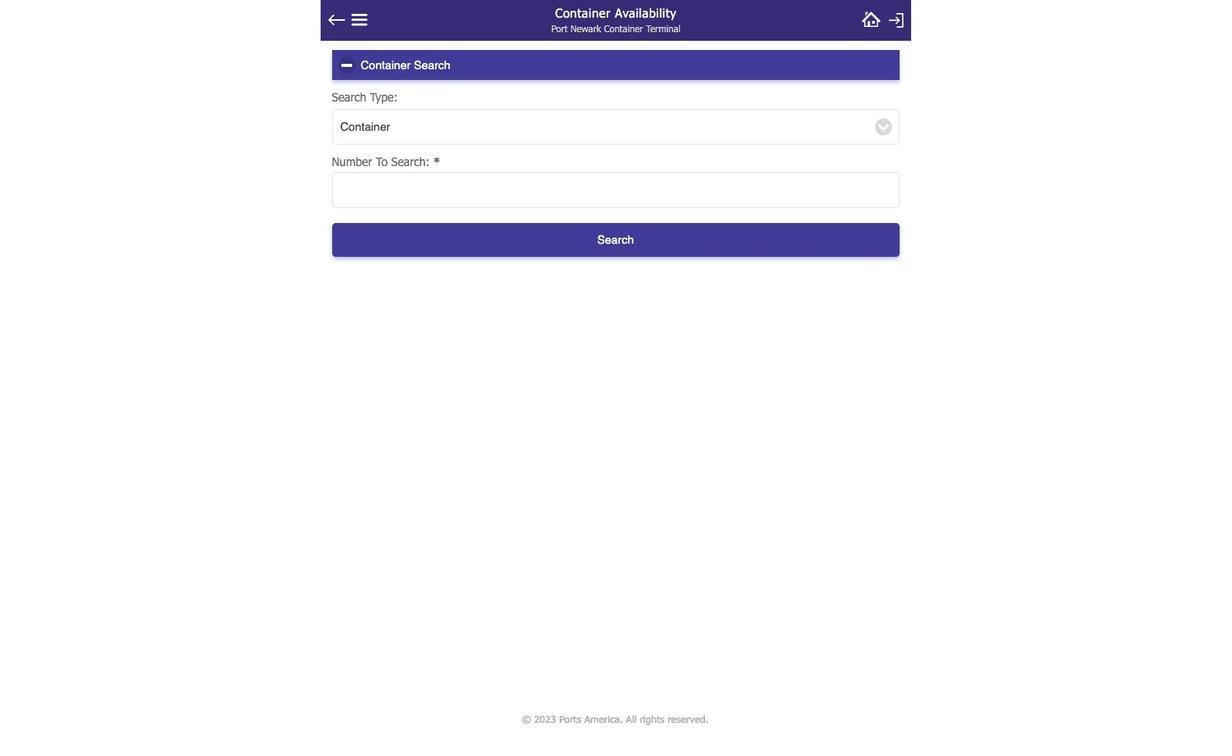 Task type: locate. For each thing, give the bounding box(es) containing it.
rights
[[640, 713, 665, 725]]

container
[[555, 5, 611, 20], [604, 23, 643, 34], [361, 58, 411, 71], [340, 120, 390, 133]]

to
[[376, 155, 388, 168]]

all
[[627, 713, 637, 725]]

reserved.
[[668, 713, 709, 725]]

0 horizontal spatial search
[[332, 90, 366, 104]]

container availability port newark container terminal
[[551, 5, 680, 34]]

search type:
[[332, 90, 398, 104]]

container for container
[[340, 120, 390, 133]]

container down availability on the top
[[604, 23, 643, 34]]

container search
[[361, 58, 451, 71]]

port
[[551, 23, 567, 34]]

1 vertical spatial search
[[332, 90, 366, 104]]

container up type:
[[361, 58, 411, 71]]

container up newark
[[555, 5, 611, 20]]

0 vertical spatial search
[[414, 58, 451, 71]]

search
[[414, 58, 451, 71], [332, 90, 366, 104]]

2023
[[535, 713, 557, 725]]

availability
[[615, 5, 676, 20]]

None button
[[332, 223, 900, 257]]

type:
[[370, 90, 398, 104]]

terminal
[[646, 23, 680, 34]]

container down search type:
[[340, 120, 390, 133]]

america.
[[585, 713, 623, 725]]

number to search: *
[[332, 155, 441, 168]]

ports
[[560, 713, 582, 725]]



Task type: vqa. For each thing, say whether or not it's contained in the screenshot.
may
no



Task type: describe. For each thing, give the bounding box(es) containing it.
© 2023 ports america. all rights reserved. footer
[[315, 709, 916, 729]]

container for container availability port newark container terminal
[[555, 5, 611, 20]]

container availability banner
[[320, 0, 911, 41]]

container for container search
[[361, 58, 411, 71]]

newark
[[570, 23, 601, 34]]

*
[[433, 155, 441, 168]]

© 2023 ports america. all rights reserved.
[[522, 713, 709, 725]]

1 horizontal spatial search
[[414, 58, 451, 71]]

number
[[332, 155, 372, 168]]

container search link
[[332, 50, 900, 80]]

container availability heading
[[498, 0, 734, 24]]

search:
[[391, 155, 430, 168]]

©
[[522, 713, 532, 725]]



